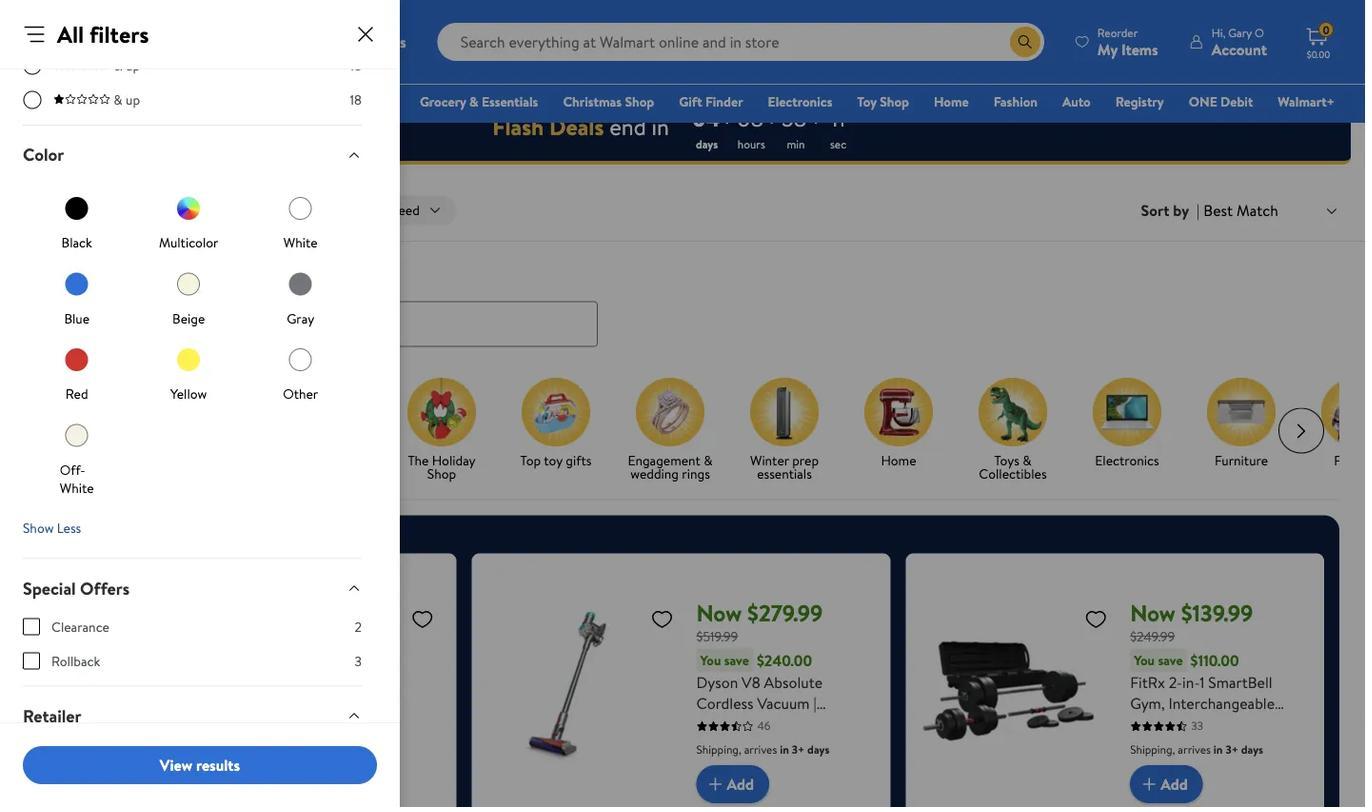 Task type: describe. For each thing, give the bounding box(es) containing it.
results
[[196, 755, 240, 776]]

timer containing 04
[[15, 92, 1351, 165]]

offers
[[80, 577, 130, 601]]

shipping, arrives in 3+ days for $279.99
[[696, 742, 830, 758]]

toy
[[857, 92, 877, 111]]

close panel image
[[354, 23, 377, 46]]

& for grocery & essentials
[[469, 92, 478, 111]]

flash deals end in
[[492, 111, 669, 143]]

shop inside "link"
[[880, 92, 909, 111]]

off-
[[60, 461, 85, 479]]

furniture
[[1215, 451, 1268, 469]]

view
[[160, 755, 192, 776]]

save for $139.99
[[1158, 651, 1183, 669]]

58
[[781, 102, 807, 134]]

furniture image
[[1207, 378, 1276, 446]]

view results
[[160, 755, 240, 776]]

| inside sort and filter section element
[[1197, 200, 1200, 221]]

up for 2 out of 5 stars and up, 18 items radio at the top
[[126, 57, 140, 75]]

add to favorites list, open box | dell chromebook | newest os | 11.6-inch | intel celeron | 4gb ram 16gb | bundle: wireless mouse, bluetooth/wireless airbuds by certified 2 day express image
[[411, 607, 434, 631]]

toys & collectibles
[[979, 451, 1047, 483]]

end
[[609, 111, 646, 143]]

gray button
[[283, 267, 318, 328]]

shop all deals
[[60, 451, 138, 469]]

walmart+ link
[[1269, 91, 1343, 112]]

top
[[520, 451, 541, 469]]

gift finder link
[[670, 91, 752, 112]]

all inside 'dialog'
[[57, 18, 84, 50]]

the holiday shop link
[[392, 378, 491, 484]]

0 horizontal spatial in
[[652, 111, 669, 143]]

sort
[[1141, 200, 1169, 221]]

sort and filter section element
[[0, 180, 1366, 241]]

2-
[[1169, 672, 1182, 693]]

winter prep essentials
[[750, 451, 819, 483]]

33
[[1191, 718, 1203, 734]]

none checkbox inside special offers "group"
[[23, 653, 40, 670]]

0 horizontal spatial |
[[783, 714, 786, 735]]

gifts
[[566, 451, 592, 469]]

color group
[[23, 184, 362, 505]]

gift
[[679, 92, 702, 111]]

Walmart Site-Wide search field
[[438, 23, 1044, 61]]

grocery
[[420, 92, 466, 111]]

Search in Flash Deals search field
[[23, 301, 598, 347]]

toy shop link
[[849, 91, 918, 112]]

0 vertical spatial electronics
[[768, 92, 832, 111]]

$279.99
[[747, 597, 823, 629]]

none checkbox inside special offers "group"
[[23, 619, 40, 636]]

finder
[[705, 92, 743, 111]]

grocery & essentials
[[420, 92, 538, 111]]

top toy gifts
[[520, 451, 592, 469]]

add to cart image for now $279.99
[[704, 773, 727, 796]]

now for now $139.99
[[1130, 597, 1176, 629]]

04 : days
[[692, 102, 729, 152]]

holiday
[[432, 451, 476, 469]]

show less
[[23, 519, 81, 537]]

deals for flash deals
[[66, 263, 107, 287]]

one debit link
[[1180, 91, 1262, 112]]

top toy gifts link
[[506, 378, 605, 471]]

flash deals end in 4 days 8 hours 58 minutes 11 seconds element
[[492, 111, 669, 143]]

blue button
[[60, 267, 94, 328]]

top flash deals image
[[293, 378, 362, 446]]

add to cart image for now $139.99
[[1138, 773, 1161, 796]]

& for engagement & wedding rings
[[704, 451, 713, 469]]

gift finder
[[679, 92, 743, 111]]

sec
[[830, 136, 846, 152]]

all filters inside all filters 'dialog'
[[57, 18, 149, 50]]

100lbs.
[[1259, 735, 1304, 756]]

add to favorites list, fitrx 2-in-1 smartbell gym, interchangeable adjustable dumbbells and barbell weight set, 100lbs. image
[[1084, 607, 1107, 631]]

cyber deals link
[[317, 91, 404, 112]]

show
[[23, 519, 54, 537]]

engagement & wedding rings link
[[621, 378, 720, 484]]

fashion link
[[985, 91, 1046, 112]]

cyber
[[325, 92, 360, 111]]

fitrx
[[1130, 672, 1165, 693]]

up for '1 out of 5 stars and up, 18 items' radio
[[126, 91, 140, 109]]

wedding
[[630, 464, 679, 483]]

filters inside button
[[77, 201, 111, 219]]

top toy gifts image
[[522, 378, 590, 446]]

shop left all at the left
[[60, 451, 89, 469]]

essentials
[[482, 92, 538, 111]]

rollback
[[51, 652, 100, 671]]

1 horizontal spatial |
[[813, 693, 816, 714]]

red
[[66, 385, 88, 404]]

other button
[[283, 343, 318, 404]]

winter
[[750, 451, 789, 469]]

silver/nickel
[[696, 714, 779, 735]]

& for toys & collectibles
[[1023, 451, 1031, 469]]

collectibles
[[979, 464, 1047, 483]]

show less button
[[8, 513, 96, 544]]

off- white button
[[60, 419, 94, 498]]

fashion image
[[1321, 378, 1366, 446]]

Flash Deals search field
[[0, 263, 1366, 347]]

1 out of 5 stars and up, 18 items radio
[[23, 91, 42, 110]]

engagement & wedding rings image
[[636, 378, 704, 446]]

add for $279.99
[[727, 774, 754, 795]]

interchangeable
[[1169, 693, 1275, 714]]

Search search field
[[438, 23, 1044, 61]]

by
[[1173, 200, 1189, 221]]

18 for 2 out of 5 stars and up, 18 items radio at the top
[[350, 57, 362, 75]]

58 : min
[[781, 102, 818, 152]]

multicolor button
[[159, 192, 218, 252]]

view results button
[[23, 746, 377, 784]]

flash deals image
[[27, 0, 1339, 64]]

deals for flash deals end in
[[549, 111, 604, 143]]

$139.99
[[1181, 597, 1253, 629]]

cyber deals
[[325, 92, 395, 111]]

: for 04
[[725, 108, 729, 129]]

special offers group
[[23, 618, 362, 686]]

clearance
[[51, 618, 109, 636]]

weight
[[1180, 735, 1227, 756]]

1 horizontal spatial electronics link
[[1078, 378, 1177, 471]]

shop right christmas
[[625, 92, 654, 111]]

black button
[[60, 192, 94, 252]]

arrives for $279.99
[[744, 742, 777, 758]]

retailer
[[23, 704, 81, 728]]

11
[[831, 102, 846, 134]]

walmart+
[[1278, 92, 1335, 111]]

electronics image
[[1093, 378, 1161, 446]]

shop all deals link
[[50, 378, 149, 471]]

3
[[355, 652, 362, 671]]

0 vertical spatial electronics link
[[759, 91, 841, 112]]



Task type: locate. For each thing, give the bounding box(es) containing it.
& up for 2 out of 5 stars and up, 18 items radio at the top
[[114, 57, 140, 75]]

1 arrives from the left
[[744, 742, 777, 758]]

save inside now $139.99 $249.99 you save $110.00 fitrx 2-in-1 smartbell gym, interchangeable adjustable dumbbells and barbell weight set, 100lbs.
[[1158, 651, 1183, 669]]

1 horizontal spatial deals
[[363, 92, 395, 111]]

1 3+ from the left
[[792, 742, 805, 758]]

0 horizontal spatial save
[[724, 651, 749, 669]]

1 horizontal spatial home
[[934, 92, 969, 111]]

absolute
[[764, 672, 823, 693]]

sort by |
[[1141, 200, 1200, 221]]

registry
[[1115, 92, 1164, 111]]

home image
[[864, 378, 933, 446]]

1 horizontal spatial shipping,
[[1130, 742, 1175, 758]]

2 save from the left
[[1158, 651, 1183, 669]]

white up gray button
[[283, 234, 318, 252]]

add
[[727, 774, 754, 795], [1161, 774, 1188, 795]]

& down walmart image
[[114, 91, 122, 109]]

now $279.99 $519.99 you save $240.00 dyson v8 absolute cordless vacuum | silver/nickel | new
[[696, 597, 823, 735]]

in-
[[1182, 672, 1200, 693]]

1 horizontal spatial 3+
[[1225, 742, 1238, 758]]

1 vertical spatial home
[[881, 451, 916, 469]]

electronics
[[768, 92, 832, 111], [1095, 451, 1159, 469]]

2 up from the top
[[126, 91, 140, 109]]

fashion
[[993, 92, 1038, 111]]

flash for flash deals
[[23, 263, 61, 287]]

red button
[[60, 343, 94, 404]]

special offers
[[23, 577, 130, 601]]

all filters
[[57, 18, 149, 50], [59, 201, 111, 219]]

1 vertical spatial electronics
[[1095, 451, 1159, 469]]

walmart image
[[30, 27, 154, 57]]

| right 'by'
[[1197, 200, 1200, 221]]

add button inside 'now $279.99' group
[[696, 765, 769, 804]]

add button for $139.99
[[1130, 765, 1203, 804]]

0 vertical spatial all filters
[[57, 18, 149, 50]]

2 horizontal spatial deals
[[549, 111, 604, 143]]

2 add to cart image from the left
[[1138, 773, 1161, 796]]

save up 2-
[[1158, 651, 1183, 669]]

timer
[[15, 92, 1351, 165]]

11 sec
[[830, 102, 846, 152]]

: inside the 04 : days
[[725, 108, 729, 129]]

in for now $139.99
[[1214, 742, 1223, 758]]

46
[[757, 718, 771, 734]]

1 horizontal spatial now
[[1130, 597, 1176, 629]]

flash inside flash deals search box
[[23, 263, 61, 287]]

all filters dialog
[[0, 0, 400, 807]]

v8
[[742, 672, 760, 693]]

2 shipping, arrives in 3+ days from the left
[[1130, 742, 1263, 758]]

0
[[1323, 22, 1329, 38]]

0 horizontal spatial flash
[[23, 263, 61, 287]]

deals inside search box
[[66, 263, 107, 287]]

winter prep essentials image
[[750, 378, 819, 446]]

blue
[[64, 309, 90, 328]]

1 horizontal spatial add
[[1161, 774, 1188, 795]]

winter prep essentials link
[[735, 378, 834, 484]]

adjustable
[[1130, 714, 1199, 735]]

1 horizontal spatial flash
[[492, 111, 544, 143]]

2 you from the left
[[1134, 651, 1155, 669]]

shop right toy
[[880, 92, 909, 111]]

auto link
[[1054, 91, 1099, 112]]

home down the home image
[[881, 451, 916, 469]]

1 vertical spatial all
[[59, 201, 74, 219]]

0 horizontal spatial add button
[[696, 765, 769, 804]]

all filters inside all filters button
[[59, 201, 111, 219]]

1 up from the top
[[126, 57, 140, 75]]

1 & up from the top
[[114, 57, 140, 75]]

1 shipping, arrives in 3+ days from the left
[[696, 742, 830, 758]]

0 vertical spatial flash
[[492, 111, 544, 143]]

now $279.99 group
[[487, 569, 875, 807]]

in inside 'now $279.99' group
[[780, 742, 789, 758]]

& right 2 out of 5 stars and up, 18 items radio at the top
[[114, 57, 122, 75]]

arrives down '33'
[[1178, 742, 1211, 758]]

1 vertical spatial 18
[[350, 91, 362, 109]]

: right 04
[[725, 108, 729, 129]]

now inside now $279.99 $519.99 you save $240.00 dyson v8 absolute cordless vacuum | silver/nickel | new
[[696, 597, 742, 629]]

2 horizontal spatial in
[[1214, 742, 1223, 758]]

1 you from the left
[[700, 651, 721, 669]]

add for $139.99
[[1161, 774, 1188, 795]]

gym,
[[1130, 693, 1165, 714]]

electronics down electronics image
[[1095, 451, 1159, 469]]

2 & up from the top
[[114, 91, 140, 109]]

up
[[126, 57, 140, 75], [126, 91, 140, 109]]

1 horizontal spatial shipping, arrives in 3+ days
[[1130, 742, 1263, 758]]

$249.99
[[1130, 627, 1175, 645]]

flash
[[492, 111, 544, 143], [23, 263, 61, 287]]

: right 58
[[814, 108, 818, 129]]

$0.00
[[1307, 48, 1330, 60]]

2 add button from the left
[[1130, 765, 1203, 804]]

2 horizontal spatial |
[[1197, 200, 1200, 221]]

deals
[[363, 92, 395, 111], [549, 111, 604, 143], [66, 263, 107, 287]]

1 vertical spatial white
[[60, 479, 94, 498]]

next slide for chipmodulewithimages list image
[[1278, 408, 1324, 454]]

0 horizontal spatial add to cart image
[[704, 773, 727, 796]]

filters
[[89, 18, 149, 50], [77, 201, 111, 219]]

you up dyson
[[700, 651, 721, 669]]

& inside toys & collectibles
[[1023, 451, 1031, 469]]

0 vertical spatial up
[[126, 57, 140, 75]]

in
[[652, 111, 669, 143], [780, 742, 789, 758], [1214, 742, 1223, 758]]

engagement
[[628, 451, 701, 469]]

1 horizontal spatial you
[[1134, 651, 1155, 669]]

home left fashion
[[934, 92, 969, 111]]

christmas shop
[[563, 92, 654, 111]]

shipping, for now $139.99
[[1130, 742, 1175, 758]]

you for now $139.99
[[1134, 651, 1155, 669]]

add to cart image down the barbell
[[1138, 773, 1161, 796]]

color button
[[8, 126, 377, 184]]

shipping, arrives in 3+ days inside 'now $279.99' group
[[696, 742, 830, 758]]

0 horizontal spatial now
[[696, 597, 742, 629]]

deals for cyber deals
[[363, 92, 395, 111]]

18 for '1 out of 5 stars and up, 18 items' radio
[[350, 91, 362, 109]]

1 shipping, from the left
[[696, 742, 741, 758]]

shipping, for now $279.99
[[696, 742, 741, 758]]

1 add from the left
[[727, 774, 754, 795]]

dumbbells
[[1203, 714, 1273, 735]]

in down the vacuum
[[780, 742, 789, 758]]

days down dumbbells
[[1241, 742, 1263, 758]]

engagement & wedding rings
[[628, 451, 713, 483]]

2 add from the left
[[1161, 774, 1188, 795]]

toys & collectibles link
[[963, 378, 1062, 484]]

white inside 'button'
[[283, 234, 318, 252]]

fashio link
[[1306, 378, 1366, 471]]

the holiday shop image
[[407, 378, 476, 446]]

& up right 2 out of 5 stars and up, 18 items radio at the top
[[114, 57, 140, 75]]

1 vertical spatial & up
[[114, 91, 140, 109]]

1 horizontal spatial arrives
[[1178, 742, 1211, 758]]

save for $279.99
[[724, 651, 749, 669]]

min
[[787, 136, 805, 152]]

filters inside 'dialog'
[[89, 18, 149, 50]]

add to cart image inside 'now $279.99' group
[[704, 773, 727, 796]]

deals inside timer
[[549, 111, 604, 143]]

in for now $279.99
[[780, 742, 789, 758]]

1 horizontal spatial white
[[283, 234, 318, 252]]

days inside the 04 : days
[[696, 136, 718, 152]]

now right add to favorites list, fitrx 2-in-1 smartbell gym, interchangeable adjustable dumbbells and barbell weight set, 100lbs. 'icon'
[[1130, 597, 1176, 629]]

shipping, inside 'now $279.99' group
[[696, 742, 741, 758]]

3 : from the left
[[814, 108, 818, 129]]

0 vertical spatial all
[[57, 18, 84, 50]]

0 horizontal spatial 3+
[[792, 742, 805, 758]]

1 now from the left
[[696, 597, 742, 629]]

3+
[[792, 742, 805, 758], [1225, 742, 1238, 758]]

0 vertical spatial home link
[[925, 91, 977, 112]]

1 vertical spatial flash
[[23, 263, 61, 287]]

dyson
[[696, 672, 738, 693]]

you inside now $279.99 $519.99 you save $240.00 dyson v8 absolute cordless vacuum | silver/nickel | new
[[700, 651, 721, 669]]

& right the toys
[[1023, 451, 1031, 469]]

toys & collectibles image
[[979, 378, 1047, 446]]

1 vertical spatial filters
[[77, 201, 111, 219]]

the
[[408, 451, 429, 469]]

now right the add to favorites list, dyson v8 absolute cordless vacuum | silver/nickel | new "icon" at the left of the page
[[696, 597, 742, 629]]

2 shipping, from the left
[[1130, 742, 1175, 758]]

1 vertical spatial up
[[126, 91, 140, 109]]

| right the vacuum
[[813, 693, 816, 714]]

0 horizontal spatial days
[[696, 136, 718, 152]]

2 arrives from the left
[[1178, 742, 1211, 758]]

all
[[57, 18, 84, 50], [59, 201, 74, 219]]

1 horizontal spatial days
[[807, 742, 830, 758]]

0 vertical spatial filters
[[89, 18, 149, 50]]

& up for '1 out of 5 stars and up, 18 items' radio
[[114, 91, 140, 109]]

0 horizontal spatial you
[[700, 651, 721, 669]]

add button
[[696, 765, 769, 804], [1130, 765, 1203, 804]]

prep
[[792, 451, 819, 469]]

vacuum
[[757, 693, 810, 714]]

add down the barbell
[[1161, 774, 1188, 795]]

2 : from the left
[[770, 108, 774, 129]]

: inside 58 : min
[[814, 108, 818, 129]]

days inside 'now $279.99' group
[[807, 742, 830, 758]]

days down 04
[[696, 136, 718, 152]]

days for now $279.99
[[807, 742, 830, 758]]

white button
[[283, 192, 318, 252]]

arrives inside 'now $279.99' group
[[744, 742, 777, 758]]

0 vertical spatial white
[[283, 234, 318, 252]]

arrives for $139.99
[[1178, 742, 1211, 758]]

1 : from the left
[[725, 108, 729, 129]]

add button for $279.99
[[696, 765, 769, 804]]

0 vertical spatial home
[[934, 92, 969, 111]]

2 3+ from the left
[[1225, 742, 1238, 758]]

shop down the holiday shop image on the left
[[427, 464, 456, 483]]

0 horizontal spatial deals
[[66, 263, 107, 287]]

white down all at the left
[[60, 479, 94, 498]]

other
[[283, 385, 318, 404]]

1 vertical spatial all filters
[[59, 201, 111, 219]]

&
[[114, 57, 122, 75], [114, 91, 122, 109], [469, 92, 478, 111], [704, 451, 713, 469], [1023, 451, 1031, 469]]

flash for flash deals end in
[[492, 111, 544, 143]]

0 horizontal spatial electronics
[[768, 92, 832, 111]]

barbell
[[1130, 735, 1176, 756]]

in right end
[[652, 111, 669, 143]]

debit
[[1220, 92, 1253, 111]]

1 horizontal spatial electronics
[[1095, 451, 1159, 469]]

group
[[53, 569, 441, 807]]

0 horizontal spatial shipping, arrives in 3+ days
[[696, 742, 830, 758]]

& inside engagement & wedding rings
[[704, 451, 713, 469]]

customer rating option group
[[23, 0, 362, 125]]

one
[[1189, 92, 1217, 111]]

toy
[[544, 451, 563, 469]]

add button down the barbell
[[1130, 765, 1203, 804]]

0 horizontal spatial add
[[727, 774, 754, 795]]

arrives down 46 at right
[[744, 742, 777, 758]]

1 vertical spatial home link
[[849, 378, 948, 471]]

days down new
[[807, 742, 830, 758]]

: inside 08 : hours
[[770, 108, 774, 129]]

add down silver/nickel
[[727, 774, 754, 795]]

shipping, arrives in 3+ days down '33'
[[1130, 742, 1263, 758]]

1 horizontal spatial :
[[770, 108, 774, 129]]

you up fitrx
[[1134, 651, 1155, 669]]

: for 58
[[814, 108, 818, 129]]

days for now $139.99
[[1241, 742, 1263, 758]]

1 horizontal spatial in
[[780, 742, 789, 758]]

now inside now $139.99 $249.99 you save $110.00 fitrx 2-in-1 smartbell gym, interchangeable adjustable dumbbells and barbell weight set, 100lbs.
[[1130, 597, 1176, 629]]

toy shop
[[857, 92, 909, 111]]

$519.99
[[696, 627, 738, 645]]

2 horizontal spatial days
[[1241, 742, 1263, 758]]

yellow button
[[170, 343, 207, 404]]

3+ for now $139.99
[[1225, 742, 1238, 758]]

shipping, arrives in 3+ days for $139.99
[[1130, 742, 1263, 758]]

1 horizontal spatial save
[[1158, 651, 1183, 669]]

2 horizontal spatial :
[[814, 108, 818, 129]]

2 out of 5 stars and up, 18 items radio
[[23, 57, 42, 76]]

rings
[[682, 464, 710, 483]]

0 horizontal spatial shipping,
[[696, 742, 741, 758]]

special offers button
[[8, 560, 377, 618]]

3+ down dumbbells
[[1225, 742, 1238, 758]]

essentials
[[757, 464, 812, 483]]

all inside button
[[59, 201, 74, 219]]

shipping, down silver/nickel
[[696, 742, 741, 758]]

2 18 from the top
[[350, 91, 362, 109]]

home
[[934, 92, 969, 111], [881, 451, 916, 469]]

: for 08
[[770, 108, 774, 129]]

:
[[725, 108, 729, 129], [770, 108, 774, 129], [814, 108, 818, 129]]

the holiday shop
[[408, 451, 476, 483]]

grocery & essentials link
[[411, 91, 547, 112]]

& up down walmart image
[[114, 91, 140, 109]]

add to cart image
[[704, 773, 727, 796], [1138, 773, 1161, 796]]

0 horizontal spatial :
[[725, 108, 729, 129]]

0 vertical spatial 18
[[350, 57, 362, 75]]

all
[[93, 451, 105, 469]]

beige button
[[172, 267, 206, 328]]

None checkbox
[[23, 619, 40, 636]]

save inside now $279.99 $519.99 you save $240.00 dyson v8 absolute cordless vacuum | silver/nickel | new
[[724, 651, 749, 669]]

0 horizontal spatial white
[[60, 479, 94, 498]]

shipping, arrives in 3+ days down 46 at right
[[696, 742, 830, 758]]

1 add to cart image from the left
[[704, 773, 727, 796]]

& right grocery
[[469, 92, 478, 111]]

beige
[[172, 309, 205, 328]]

1 add button from the left
[[696, 765, 769, 804]]

0 horizontal spatial home
[[881, 451, 916, 469]]

black
[[61, 234, 92, 252]]

3+ for now $279.99
[[792, 742, 805, 758]]

registry link
[[1107, 91, 1173, 112]]

1 save from the left
[[724, 651, 749, 669]]

now for now $279.99
[[696, 597, 742, 629]]

you for now $279.99
[[700, 651, 721, 669]]

save up "v8"
[[724, 651, 749, 669]]

shop all deals image
[[65, 378, 133, 446]]

| left new
[[783, 714, 786, 735]]

add button down silver/nickel
[[696, 765, 769, 804]]

electronics link
[[759, 91, 841, 112], [1078, 378, 1177, 471]]

& right engagement
[[704, 451, 713, 469]]

1 18 from the top
[[350, 57, 362, 75]]

1 horizontal spatial add to cart image
[[1138, 773, 1161, 796]]

0 horizontal spatial electronics link
[[759, 91, 841, 112]]

in left set,
[[1214, 742, 1223, 758]]

all filters button
[[23, 195, 132, 226]]

3+ down new
[[792, 742, 805, 758]]

one debit
[[1189, 92, 1253, 111]]

0 vertical spatial & up
[[114, 57, 140, 75]]

1 vertical spatial electronics link
[[1078, 378, 1177, 471]]

you inside now $139.99 $249.99 you save $110.00 fitrx 2-in-1 smartbell gym, interchangeable adjustable dumbbells and barbell weight set, 100lbs.
[[1134, 651, 1155, 669]]

shop inside the holiday shop
[[427, 464, 456, 483]]

add to favorites list, dyson v8 absolute cordless vacuum | silver/nickel | new image
[[651, 607, 673, 631]]

and
[[1276, 714, 1300, 735]]

: right 08
[[770, 108, 774, 129]]

flash deals image
[[179, 378, 248, 446]]

shipping,
[[696, 742, 741, 758], [1130, 742, 1175, 758]]

christmas
[[563, 92, 622, 111]]

cordless
[[696, 693, 754, 714]]

shipping, down adjustable
[[1130, 742, 1175, 758]]

None checkbox
[[23, 653, 40, 670]]

1 horizontal spatial add button
[[1130, 765, 1203, 804]]

0 horizontal spatial arrives
[[744, 742, 777, 758]]

days
[[696, 136, 718, 152], [807, 742, 830, 758], [1241, 742, 1263, 758]]

2 now from the left
[[1130, 597, 1176, 629]]

electronics up min
[[768, 92, 832, 111]]

add to cart image down silver/nickel
[[704, 773, 727, 796]]

add inside 'now $279.99' group
[[727, 774, 754, 795]]

3+ inside 'now $279.99' group
[[792, 742, 805, 758]]

white inside button
[[60, 479, 94, 498]]

now $139.99 $249.99 you save $110.00 fitrx 2-in-1 smartbell gym, interchangeable adjustable dumbbells and barbell weight set, 100lbs.
[[1130, 597, 1304, 756]]

retailer button
[[8, 687, 377, 745]]



Task type: vqa. For each thing, say whether or not it's contained in the screenshot.
bottom PALM
no



